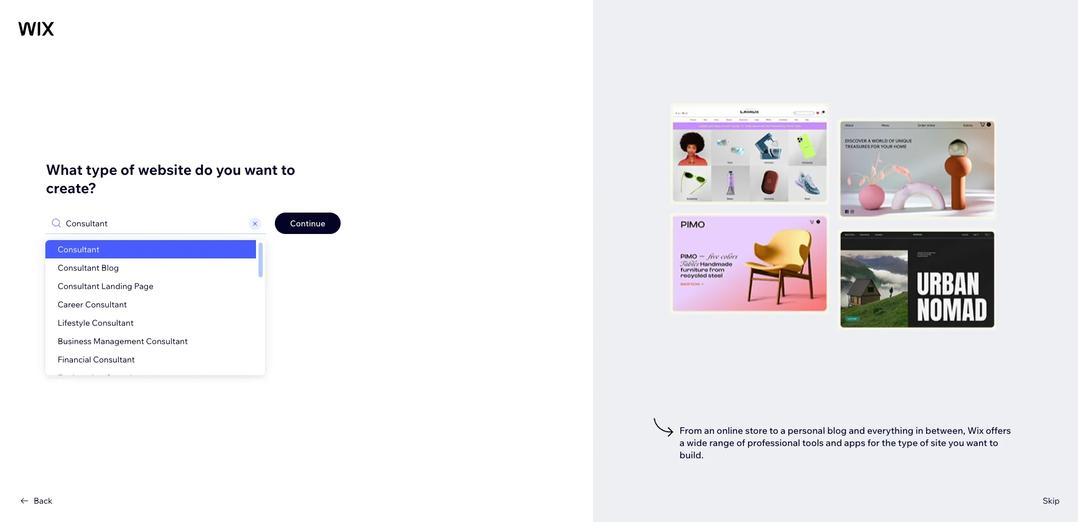 Task type: vqa. For each thing, say whether or not it's contained in the screenshot.
Why Do I Need A Custom Domain?
no



Task type: locate. For each thing, give the bounding box(es) containing it.
build.
[[680, 449, 704, 461]]

1 horizontal spatial want
[[967, 437, 988, 449]]

from
[[680, 425, 702, 437]]

and
[[849, 425, 865, 437], [826, 437, 842, 449]]

0 horizontal spatial a
[[680, 437, 685, 449]]

you right do
[[216, 160, 241, 178]]

an
[[704, 425, 715, 437]]

list box containing consultant
[[45, 240, 265, 387]]

want inside the from an online store to a personal blog and everything in between, wix offers a wide range of professional tools and apps for the type of site you want to build.
[[967, 437, 988, 449]]

landing
[[101, 281, 132, 291]]

type up create?
[[86, 160, 117, 178]]

you inside 'what type of website do you want to create?'
[[216, 160, 241, 178]]

consultant up career
[[58, 281, 99, 291]]

consultant down consultant landing page
[[85, 299, 127, 309]]

lifestyle
[[58, 318, 90, 328]]

you down between,
[[949, 437, 964, 449]]

of
[[121, 160, 135, 178], [737, 437, 745, 449], [920, 437, 929, 449]]

you
[[216, 160, 241, 178], [949, 437, 964, 449]]

1 horizontal spatial of
[[737, 437, 745, 449]]

0 horizontal spatial want
[[244, 160, 278, 178]]

0 horizontal spatial type
[[86, 160, 117, 178]]

type down in
[[898, 437, 918, 449]]

0 horizontal spatial to
[[281, 160, 295, 178]]

0 vertical spatial and
[[849, 425, 865, 437]]

what
[[46, 160, 83, 178]]

what type of website do you want to create?
[[46, 160, 295, 197]]

tools
[[803, 437, 824, 449]]

of down in
[[920, 437, 929, 449]]

to
[[281, 160, 295, 178], [770, 425, 779, 437], [990, 437, 999, 449]]

store
[[745, 425, 768, 437]]

0 vertical spatial a
[[781, 425, 786, 437]]

and down blog
[[826, 437, 842, 449]]

of down online
[[737, 437, 745, 449]]

want
[[244, 160, 278, 178], [967, 437, 988, 449]]

0 horizontal spatial of
[[121, 160, 135, 178]]

0 vertical spatial to
[[281, 160, 295, 178]]

list box
[[45, 240, 265, 387]]

type
[[86, 160, 117, 178], [898, 437, 918, 449]]

a left "wide"
[[680, 437, 685, 449]]

1 vertical spatial you
[[949, 437, 964, 449]]

do
[[195, 160, 213, 178]]

career
[[58, 299, 83, 309]]

consultant up management
[[92, 318, 134, 328]]

financial consultant
[[58, 354, 135, 364]]

consultant up consultant blog
[[58, 244, 99, 254]]

0 vertical spatial type
[[86, 160, 117, 178]]

1 vertical spatial type
[[898, 437, 918, 449]]

a
[[781, 425, 786, 437], [680, 437, 685, 449]]

consultant right management
[[146, 336, 188, 346]]

financial
[[58, 354, 91, 364]]

of left website
[[121, 160, 135, 178]]

of inside 'what type of website do you want to create?'
[[121, 160, 135, 178]]

offers
[[986, 425, 1011, 437]]

1 vertical spatial to
[[770, 425, 779, 437]]

and up apps
[[849, 425, 865, 437]]

0 horizontal spatial you
[[216, 160, 241, 178]]

1 vertical spatial a
[[680, 437, 685, 449]]

2 vertical spatial to
[[990, 437, 999, 449]]

Search for your business or site type field
[[63, 213, 247, 233]]

0 vertical spatial you
[[216, 160, 241, 178]]

consultant
[[58, 244, 99, 254], [58, 262, 99, 273], [58, 281, 99, 291], [85, 299, 127, 309], [92, 318, 134, 328], [146, 336, 188, 346], [93, 354, 135, 364], [106, 373, 147, 383]]

back
[[34, 496, 52, 506]]

for
[[868, 437, 880, 449]]

2 horizontal spatial to
[[990, 437, 999, 449]]

everything
[[867, 425, 914, 437]]

0 vertical spatial want
[[244, 160, 278, 178]]

1 vertical spatial and
[[826, 437, 842, 449]]

consultant blog
[[58, 262, 119, 273]]

wide
[[687, 437, 707, 449]]

1 horizontal spatial to
[[770, 425, 779, 437]]

blog
[[101, 262, 119, 273]]

1 horizontal spatial you
[[949, 437, 964, 449]]

business
[[58, 336, 92, 346]]

range
[[710, 437, 735, 449]]

management
[[93, 336, 144, 346]]

engineering
[[58, 373, 104, 383]]

a up professional
[[781, 425, 786, 437]]

1 horizontal spatial type
[[898, 437, 918, 449]]

site
[[931, 437, 947, 449]]

1 horizontal spatial a
[[781, 425, 786, 437]]

1 vertical spatial want
[[967, 437, 988, 449]]

1 horizontal spatial and
[[849, 425, 865, 437]]



Task type: describe. For each thing, give the bounding box(es) containing it.
skip button
[[1043, 495, 1060, 507]]

online
[[717, 425, 743, 437]]

to inside 'what type of website do you want to create?'
[[281, 160, 295, 178]]

page
[[134, 281, 153, 291]]

type inside 'what type of website do you want to create?'
[[86, 160, 117, 178]]

personal
[[788, 425, 825, 437]]

consultant down financial consultant
[[106, 373, 147, 383]]

want inside 'what type of website do you want to create?'
[[244, 160, 278, 178]]

wix
[[968, 425, 984, 437]]

from an online store to a personal blog and everything in between, wix offers a wide range of professional tools and apps for the type of site you want to build.
[[680, 425, 1011, 461]]

continue
[[290, 218, 325, 228]]

apps
[[844, 437, 866, 449]]

in
[[916, 425, 924, 437]]

you inside the from an online store to a personal blog and everything in between, wix offers a wide range of professional tools and apps for the type of site you want to build.
[[949, 437, 964, 449]]

the
[[882, 437, 896, 449]]

consultant down management
[[93, 354, 135, 364]]

consultant landing page
[[58, 281, 153, 291]]

blog
[[827, 425, 847, 437]]

back button
[[18, 495, 52, 507]]

consultant inside option
[[58, 244, 99, 254]]

skip
[[1043, 496, 1060, 506]]

career consultant
[[58, 299, 127, 309]]

engineering consultant
[[58, 373, 147, 383]]

consultant option
[[45, 240, 256, 258]]

type inside the from an online store to a personal blog and everything in between, wix offers a wide range of professional tools and apps for the type of site you want to build.
[[898, 437, 918, 449]]

create?
[[46, 179, 96, 197]]

continue button
[[275, 212, 341, 234]]

lifestyle consultant
[[58, 318, 134, 328]]

consultant left blog
[[58, 262, 99, 273]]

professional
[[747, 437, 800, 449]]

between,
[[926, 425, 966, 437]]

2 horizontal spatial of
[[920, 437, 929, 449]]

0 horizontal spatial and
[[826, 437, 842, 449]]

website
[[138, 160, 192, 178]]

business management consultant
[[58, 336, 188, 346]]



